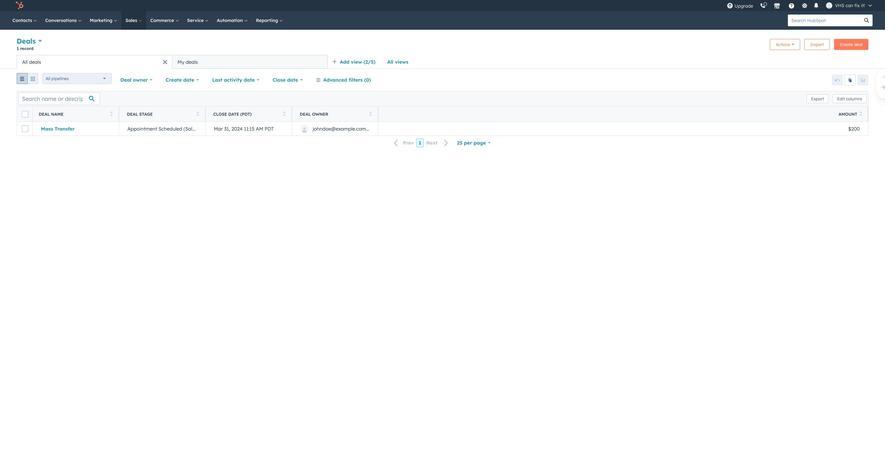 Task type: vqa. For each thing, say whether or not it's contained in the screenshot.
second Press to sort. element
yes



Task type: describe. For each thing, give the bounding box(es) containing it.
2 press to sort. image from the left
[[283, 111, 286, 116]]

marketplaces image
[[775, 3, 781, 9]]

3 press to sort. image from the left
[[370, 111, 372, 116]]

pagination navigation
[[390, 138, 453, 148]]

2 press to sort. element from the left
[[197, 111, 199, 117]]



Task type: locate. For each thing, give the bounding box(es) containing it.
press to sort. image
[[110, 111, 113, 116], [283, 111, 286, 116], [370, 111, 372, 116], [860, 111, 863, 116]]

jacob simon image
[[827, 2, 833, 9]]

4 press to sort. element from the left
[[370, 111, 372, 117]]

4 press to sort. image from the left
[[860, 111, 863, 116]]

banner
[[17, 36, 869, 55]]

Search HubSpot search field
[[789, 15, 862, 26]]

group
[[17, 73, 38, 87]]

Search name or description search field
[[18, 93, 100, 105]]

5 press to sort. element from the left
[[860, 111, 863, 117]]

1 press to sort. image from the left
[[110, 111, 113, 116]]

1 press to sort. element from the left
[[110, 111, 113, 117]]

3 press to sort. element from the left
[[283, 111, 286, 117]]

press to sort. image
[[197, 111, 199, 116]]

press to sort. element
[[110, 111, 113, 117], [197, 111, 199, 117], [283, 111, 286, 117], [370, 111, 372, 117], [860, 111, 863, 117]]

menu
[[724, 0, 878, 11]]



